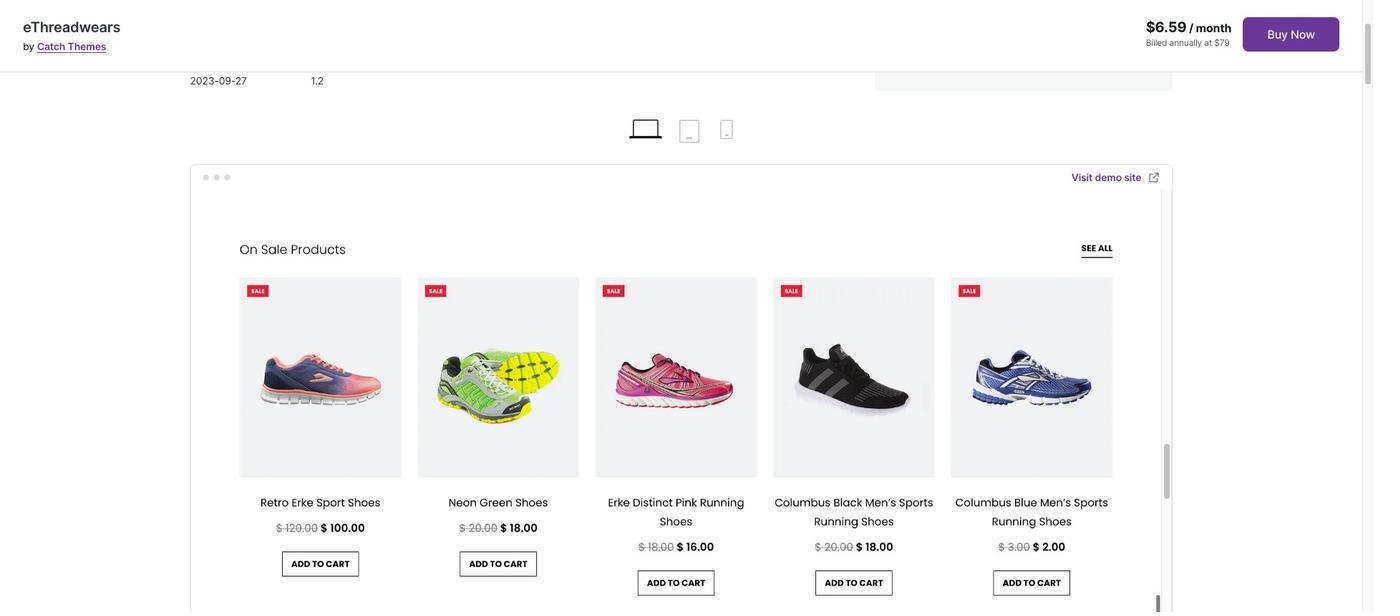 Task type: locate. For each thing, give the bounding box(es) containing it.
demo
[[1095, 171, 1122, 183]]

month
[[1196, 21, 1232, 35]]

themes
[[68, 40, 106, 52]]

$6.59
[[1146, 19, 1187, 36]]

2023-09-27
[[190, 75, 247, 87]]

site
[[1124, 171, 1142, 183]]

09-
[[219, 75, 235, 87]]

$79
[[1214, 37, 1230, 48]]



Task type: describe. For each thing, give the bounding box(es) containing it.
by
[[23, 40, 34, 52]]

2023-
[[190, 75, 219, 87]]

visit demo site
[[1072, 171, 1142, 183]]

ethreadwears by catch themes
[[23, 19, 121, 52]]

ethreadwears
[[23, 19, 121, 36]]

now
[[1291, 27, 1315, 42]]

buy now link
[[1243, 17, 1340, 52]]

buy
[[1268, 27, 1288, 42]]

/
[[1189, 21, 1194, 35]]

catch
[[37, 40, 65, 52]]

visit demo site link
[[1072, 169, 1160, 186]]

visit
[[1072, 171, 1093, 183]]

27
[[235, 75, 247, 87]]

catch themes link
[[37, 40, 106, 52]]

at
[[1204, 37, 1212, 48]]

1.2
[[311, 75, 324, 87]]

annually
[[1170, 37, 1202, 48]]

buy now
[[1268, 27, 1315, 42]]

$6.59 / month billed annually at $79
[[1146, 19, 1232, 48]]

billed
[[1146, 37, 1167, 48]]



Task type: vqa. For each thing, say whether or not it's contained in the screenshot.
Hosting
no



